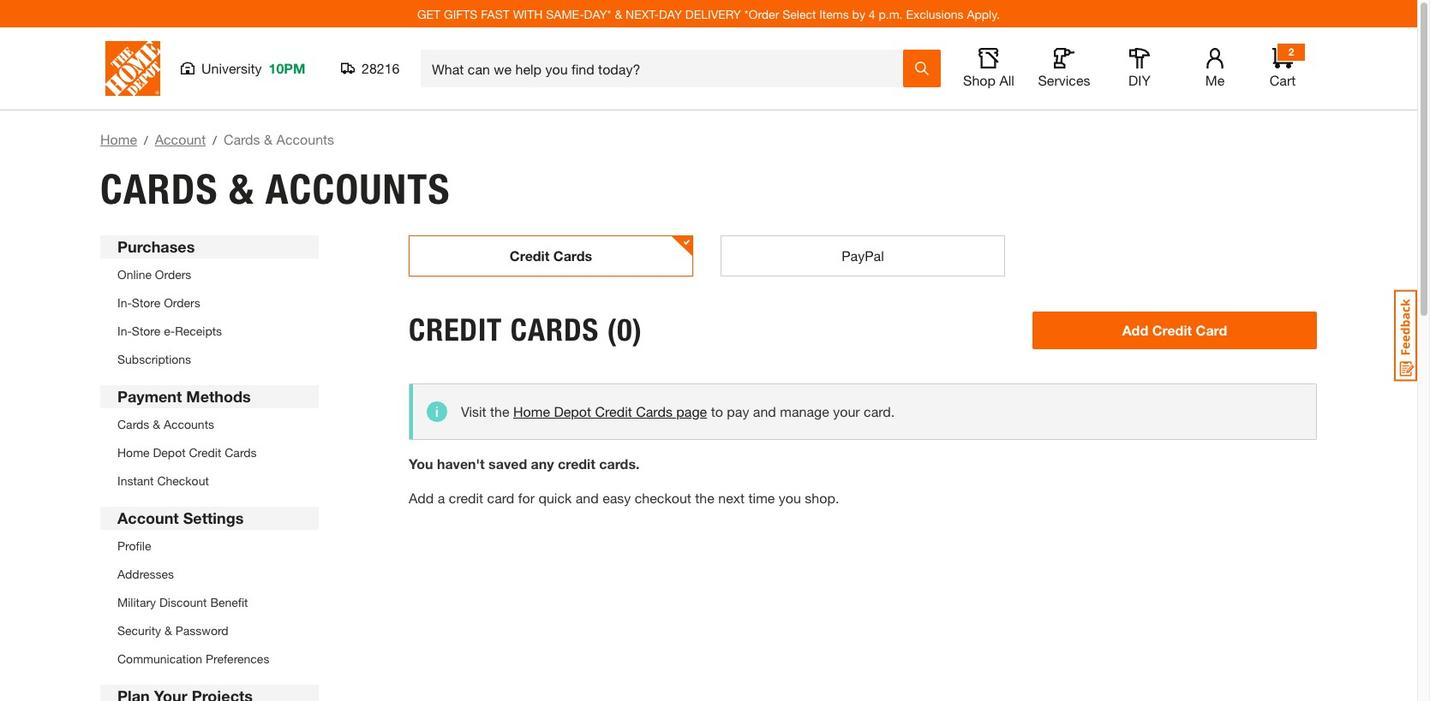 Task type: describe. For each thing, give the bounding box(es) containing it.
cards & accounts
[[100, 165, 450, 214]]

0 vertical spatial account
[[155, 131, 206, 147]]

any
[[531, 456, 554, 472]]

military discount benefit link
[[117, 596, 248, 610]]

me button
[[1188, 48, 1243, 89]]

home depot credit cards
[[117, 446, 257, 460]]

services
[[1038, 72, 1090, 88]]

1 / from the left
[[144, 133, 148, 147]]

by
[[852, 6, 865, 21]]

1 horizontal spatial the
[[695, 490, 715, 506]]

28216
[[362, 60, 400, 76]]

cards.
[[599, 456, 640, 472]]

credit left card
[[1152, 322, 1192, 338]]

saved
[[489, 456, 527, 472]]

credit cards button
[[409, 236, 693, 277]]

e-
[[164, 324, 175, 338]]

next
[[718, 490, 745, 506]]

0 horizontal spatial the
[[490, 404, 510, 420]]

diy
[[1129, 72, 1151, 88]]

security & password link
[[117, 624, 228, 638]]

add for add a credit card for quick and easy checkout the next time you shop.
[[409, 490, 434, 506]]

1 horizontal spatial accounts
[[276, 131, 334, 147]]

get gifts fast with same-day* & next-day delivery *order select items by 4 p.m. exclusions apply.
[[417, 6, 1000, 21]]

pay
[[727, 404, 749, 420]]

manage
[[780, 404, 829, 420]]

communication
[[117, 652, 202, 667]]

receipts
[[175, 324, 222, 338]]

*order
[[745, 6, 779, 21]]

addresses
[[117, 567, 174, 582]]

& for cards & accounts
[[229, 165, 255, 214]]

paypal button
[[721, 236, 1005, 277]]

page
[[676, 404, 707, 420]]

instant checkout link
[[117, 474, 209, 488]]

card
[[1196, 322, 1227, 338]]

2 / from the left
[[213, 133, 217, 147]]

1 horizontal spatial depot
[[554, 404, 591, 420]]

get
[[417, 6, 441, 21]]

items
[[819, 6, 849, 21]]

1 horizontal spatial credit
[[558, 456, 595, 472]]

1 vertical spatial home
[[513, 404, 550, 420]]

1 vertical spatial and
[[576, 490, 599, 506]]

add credit card
[[1122, 322, 1227, 338]]

in-store orders
[[117, 296, 200, 310]]

credit inside button
[[510, 248, 550, 264]]

in-store orders link
[[117, 296, 200, 310]]

0 vertical spatial orders
[[155, 267, 191, 282]]

& for cards & accounts
[[153, 417, 160, 432]]

home link
[[100, 131, 137, 147]]

you haven't saved any credit cards.
[[409, 456, 640, 472]]

(
[[607, 312, 617, 349]]

account link
[[155, 131, 206, 147]]

subscriptions
[[117, 352, 191, 367]]

10pm
[[269, 60, 306, 76]]

same-
[[546, 6, 584, 21]]

checkout
[[635, 490, 691, 506]]

add a credit card for quick and easy checkout the next time you shop.
[[409, 490, 839, 506]]

preferences
[[206, 652, 269, 667]]

1 horizontal spatial and
[[753, 404, 776, 420]]

credit up checkout
[[189, 446, 221, 460]]

4
[[869, 6, 875, 21]]

password
[[175, 624, 228, 638]]

cards inside button
[[553, 248, 592, 264]]

with
[[513, 6, 543, 21]]

security
[[117, 624, 161, 638]]

security & password
[[117, 624, 228, 638]]

delivery
[[685, 6, 741, 21]]

to
[[711, 404, 723, 420]]

online orders
[[117, 267, 191, 282]]

discount
[[159, 596, 207, 610]]

addresses link
[[117, 567, 174, 582]]

home for credit
[[117, 446, 150, 460]]

visit the home depot credit cards page to pay and manage your card.
[[461, 404, 895, 420]]

home / account / cards & accounts
[[100, 131, 334, 147]]

p.m.
[[879, 6, 903, 21]]

2
[[1289, 45, 1294, 58]]

1 vertical spatial credit
[[449, 490, 483, 506]]

paypal
[[842, 248, 884, 264]]

cards & accounts link
[[117, 417, 214, 432]]

1 vertical spatial orders
[[164, 296, 200, 310]]

store for orders
[[132, 296, 161, 310]]

exclusions
[[906, 6, 964, 21]]

quick
[[539, 490, 572, 506]]

the home depot logo image
[[105, 41, 160, 96]]

instant checkout
[[117, 474, 209, 488]]

time
[[749, 490, 775, 506]]



Task type: locate. For each thing, give the bounding box(es) containing it.
home left account link
[[100, 131, 137, 147]]

credit up credit cards ( 0 )
[[510, 248, 550, 264]]

online
[[117, 267, 152, 282]]

for
[[518, 490, 535, 506]]

1 vertical spatial add
[[409, 490, 434, 506]]

2 store from the top
[[132, 324, 161, 338]]

shop.
[[805, 490, 839, 506]]

feedback link image
[[1394, 290, 1417, 382]]

online orders link
[[117, 267, 191, 282]]

payment
[[117, 387, 182, 406]]

credit right any
[[558, 456, 595, 472]]

cart 2
[[1270, 45, 1296, 88]]

in- up subscriptions link
[[117, 324, 132, 338]]

1 in- from the top
[[117, 296, 132, 310]]

select
[[783, 6, 816, 21]]

payment methods
[[117, 387, 251, 406]]

next-
[[626, 6, 659, 21]]

a
[[438, 490, 445, 506]]

/
[[144, 133, 148, 147], [213, 133, 217, 147]]

store down online orders link
[[132, 296, 161, 310]]

store for e-
[[132, 324, 161, 338]]

card.
[[864, 404, 895, 420]]

the left next
[[695, 490, 715, 506]]

subscriptions link
[[117, 352, 191, 367]]

1 vertical spatial depot
[[153, 446, 186, 460]]

in- for in-store e-receipts
[[117, 324, 132, 338]]

university 10pm
[[201, 60, 306, 76]]

in-store e-receipts link
[[117, 324, 222, 338]]

haven't
[[437, 456, 485, 472]]

1 vertical spatial in-
[[117, 324, 132, 338]]

& right the security
[[164, 624, 172, 638]]

visit
[[461, 404, 486, 420]]

alert
[[409, 384, 1317, 440]]

accounts down payment methods
[[164, 417, 214, 432]]

0 vertical spatial store
[[132, 296, 161, 310]]

in- for in-store orders
[[117, 296, 132, 310]]

1 vertical spatial account
[[117, 509, 179, 528]]

2 vertical spatial home
[[117, 446, 150, 460]]

communication preferences link
[[117, 652, 269, 667]]

and left easy
[[576, 490, 599, 506]]

credit
[[510, 248, 550, 264], [409, 312, 502, 349], [1152, 322, 1192, 338], [595, 404, 632, 420], [189, 446, 221, 460]]

all
[[1000, 72, 1015, 88]]

store left e- on the top left of page
[[132, 324, 161, 338]]

0 vertical spatial the
[[490, 404, 510, 420]]

instant
[[117, 474, 154, 488]]

add for add credit card
[[1122, 322, 1148, 338]]

0 horizontal spatial depot
[[153, 446, 186, 460]]

easy
[[603, 490, 631, 506]]

0 vertical spatial depot
[[554, 404, 591, 420]]

checkout
[[157, 474, 209, 488]]

methods
[[186, 387, 251, 406]]

)
[[633, 312, 643, 349]]

credit up cards.
[[595, 404, 632, 420]]

home depot credit cards page link
[[513, 402, 707, 422]]

account settings
[[117, 509, 244, 528]]

1 horizontal spatial /
[[213, 133, 217, 147]]

& down home / account / cards & accounts
[[229, 165, 255, 214]]

and right pay
[[753, 404, 776, 420]]

add
[[1122, 322, 1148, 338], [409, 490, 434, 506]]

shop
[[963, 72, 996, 88]]

accounts up "cards & accounts"
[[276, 131, 334, 147]]

0 vertical spatial credit
[[558, 456, 595, 472]]

accounts
[[276, 131, 334, 147], [164, 417, 214, 432]]

0 vertical spatial and
[[753, 404, 776, 420]]

diy button
[[1112, 48, 1167, 89]]

credit up visit
[[409, 312, 502, 349]]

& down payment
[[153, 417, 160, 432]]

home depot credit cards link
[[117, 446, 257, 460]]

What can we help you find today? search field
[[432, 51, 902, 87]]

profile
[[117, 539, 151, 554]]

home up 'you haven't saved any credit cards.'
[[513, 404, 550, 420]]

home for account
[[100, 131, 137, 147]]

profile link
[[117, 539, 151, 554]]

1 vertical spatial store
[[132, 324, 161, 338]]

0 horizontal spatial accounts
[[164, 417, 214, 432]]

military discount benefit
[[117, 596, 248, 610]]

home
[[100, 131, 137, 147], [513, 404, 550, 420], [117, 446, 150, 460]]

add left card
[[1122, 322, 1148, 338]]

credit cards
[[510, 248, 592, 264]]

you
[[409, 456, 433, 472]]

depot down cards & accounts
[[153, 446, 186, 460]]

account up cards
[[155, 131, 206, 147]]

apply.
[[967, 6, 1000, 21]]

/ right account link
[[213, 133, 217, 147]]

28216 button
[[341, 60, 400, 77]]

1 vertical spatial the
[[695, 490, 715, 506]]

in- down online
[[117, 296, 132, 310]]

2 in- from the top
[[117, 324, 132, 338]]

0 vertical spatial add
[[1122, 322, 1148, 338]]

& for security & password
[[164, 624, 172, 638]]

credit cards ( 0 )
[[409, 312, 643, 349]]

orders up the in-store orders link
[[155, 267, 191, 282]]

cart
[[1270, 72, 1296, 88]]

depot
[[554, 404, 591, 420], [153, 446, 186, 460]]

account
[[155, 131, 206, 147], [117, 509, 179, 528]]

settings
[[183, 509, 244, 528]]

0 horizontal spatial /
[[144, 133, 148, 147]]

0 horizontal spatial and
[[576, 490, 599, 506]]

cards
[[224, 131, 260, 147], [553, 248, 592, 264], [511, 312, 599, 349], [636, 404, 673, 420], [117, 417, 149, 432], [225, 446, 257, 460]]

& up "cards & accounts"
[[264, 131, 273, 147]]

cards & accounts
[[117, 417, 214, 432]]

store
[[132, 296, 161, 310], [132, 324, 161, 338]]

communication preferences
[[117, 652, 269, 667]]

0 vertical spatial home
[[100, 131, 137, 147]]

1 store from the top
[[132, 296, 161, 310]]

0 vertical spatial in-
[[117, 296, 132, 310]]

1 horizontal spatial add
[[1122, 322, 1148, 338]]

1 vertical spatial accounts
[[164, 417, 214, 432]]

orders up in-store e-receipts link at the left top
[[164, 296, 200, 310]]

alert containing visit the
[[409, 384, 1317, 440]]

add left a
[[409, 490, 434, 506]]

day*
[[584, 6, 611, 21]]

services button
[[1037, 48, 1092, 89]]

/ right home "link"
[[144, 133, 148, 147]]

shop all button
[[961, 48, 1016, 89]]

& right day*
[[615, 6, 622, 21]]

your
[[833, 404, 860, 420]]

the right visit
[[490, 404, 510, 420]]

credit right a
[[449, 490, 483, 506]]

me
[[1206, 72, 1225, 88]]

day
[[659, 6, 682, 21]]

0 horizontal spatial credit
[[449, 490, 483, 506]]

shop all
[[963, 72, 1015, 88]]

military
[[117, 596, 156, 610]]

accounts
[[265, 165, 450, 214]]

0
[[617, 312, 633, 349]]

benefit
[[210, 596, 248, 610]]

0 horizontal spatial add
[[409, 490, 434, 506]]

in-
[[117, 296, 132, 310], [117, 324, 132, 338]]

purchases
[[117, 237, 195, 256]]

0 vertical spatial accounts
[[276, 131, 334, 147]]

home up instant on the left bottom of page
[[117, 446, 150, 460]]

account up profile
[[117, 509, 179, 528]]

depot up any
[[554, 404, 591, 420]]

cards
[[100, 165, 218, 214]]

you
[[779, 490, 801, 506]]



Task type: vqa. For each thing, say whether or not it's contained in the screenshot.
Home Depot Credit Cards
yes



